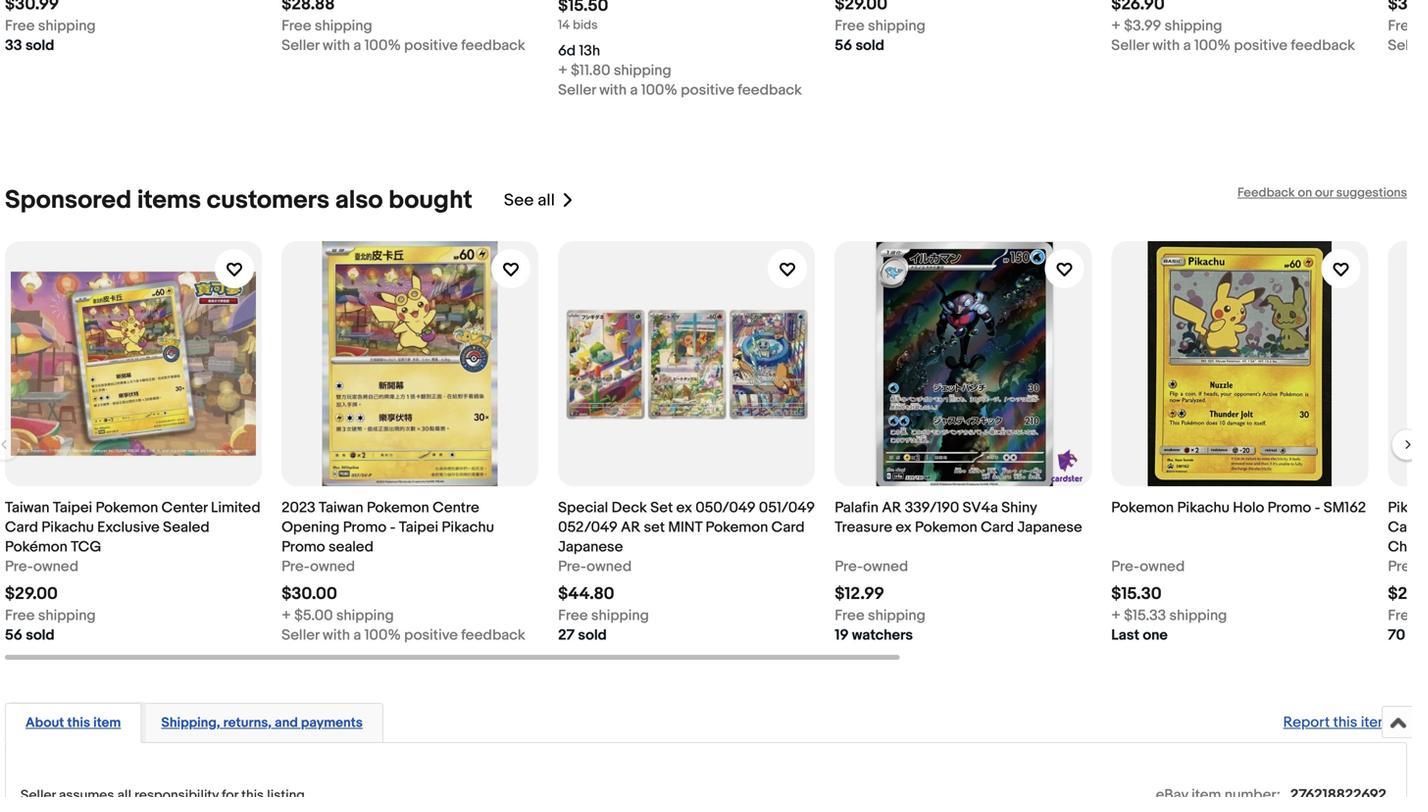 Task type: vqa. For each thing, say whether or not it's contained in the screenshot.
Focus
no



Task type: describe. For each thing, give the bounding box(es) containing it.
33 sold text field
[[5, 36, 54, 55]]

this for about
[[67, 715, 90, 732]]

customers
[[207, 185, 330, 216]]

339/190
[[905, 499, 959, 517]]

051/049
[[759, 499, 815, 517]]

suggestions
[[1336, 185, 1407, 201]]

free sell
[[1388, 17, 1412, 54]]

$15.30
[[1111, 584, 1162, 605]]

19 watchers text field
[[835, 626, 913, 645]]

free shipping seller with a 100% positive feedback
[[281, 17, 525, 54]]

1 vertical spatial promo
[[343, 519, 387, 536]]

sv4a
[[963, 499, 998, 517]]

$15.33
[[1124, 607, 1166, 625]]

0 vertical spatial seller with a 100% positive feedback text field
[[1111, 36, 1355, 55]]

pokemon inside palafin ar 339/190 sv4a shiny treasure ex pokemon card japanese
[[915, 519, 977, 536]]

about this item
[[25, 715, 121, 732]]

sealed
[[163, 519, 210, 536]]

feedback inside 2023 taiwan pokemon centre opening promo - taipei pikachu promo sealed pre-owned $30.00 + $5.00 shipping seller with a 100% positive feedback
[[461, 627, 525, 644]]

watchers
[[852, 627, 913, 644]]

special deck set ex 050/049 051/049 052/049 ar set mint pokemon card japanese pre-owned $44.80 free shipping 27 sold
[[558, 499, 815, 644]]

items
[[137, 185, 201, 216]]

last
[[1111, 627, 1139, 644]]

on
[[1298, 185, 1312, 201]]

ex inside palafin ar 339/190 sv4a shiny treasure ex pokemon card japanese
[[896, 519, 912, 536]]

6 pre- from the left
[[1388, 558, 1412, 576]]

pikachu inside 2023 taiwan pokemon centre opening promo - taipei pikachu promo sealed pre-owned $30.00 + $5.00 shipping seller with a 100% positive feedback
[[442, 519, 494, 536]]

japanese inside special deck set ex 050/049 051/049 052/049 ar set mint pokemon card japanese pre-owned $44.80 free shipping 27 sold
[[558, 538, 623, 556]]

14 bids text field
[[558, 18, 598, 33]]

shipping inside free shipping seller with a 100% positive feedback
[[315, 17, 372, 35]]

33
[[5, 37, 22, 54]]

item for report this item
[[1361, 714, 1390, 732]]

set
[[644, 519, 665, 536]]

$29.00 text field
[[5, 584, 58, 605]]

seller with a 100% positive feedback text field for 6d 13h + $11.80 shipping seller with a 100% positive feedback
[[558, 80, 802, 100]]

pre-owned text field for $29.00
[[5, 557, 78, 577]]

052/049
[[558, 519, 618, 536]]

Sell text field
[[1388, 36, 1412, 55]]

$12.99 text field
[[835, 584, 884, 605]]

0 vertical spatial -
[[1315, 499, 1320, 517]]

100% inside 2023 taiwan pokemon centre opening promo - taipei pikachu promo sealed pre-owned $30.00 + $5.00 shipping seller with a 100% positive feedback
[[365, 627, 401, 644]]

and
[[275, 715, 298, 732]]

seller inside free shipping seller with a 100% positive feedback
[[281, 37, 319, 54]]

56 inside free shipping 56 sold
[[835, 37, 852, 54]]

owned inside taiwan taipei pokemon center limited card pikachu exclusive sealed pokémon tcg pre-owned $29.00 free shipping 56 sold
[[33, 558, 78, 576]]

set
[[650, 499, 673, 517]]

1 free text field from the top
[[1388, 16, 1412, 36]]

deck
[[611, 499, 647, 517]]

sponsored
[[5, 185, 132, 216]]

holo
[[1233, 499, 1264, 517]]

pika pre- $2.9 free 70 s
[[1388, 499, 1412, 644]]

+ $3.99 shipping seller with a 100% positive feedback
[[1111, 17, 1355, 54]]

6d 13h + $11.80 shipping seller with a 100% positive feedback
[[558, 42, 802, 99]]

sell
[[1388, 37, 1412, 54]]

pika
[[1388, 499, 1412, 517]]

$2.9 text field
[[1388, 584, 1412, 605]]

free shipping text field for with
[[281, 16, 372, 36]]

with inside the + $3.99 shipping seller with a 100% positive feedback
[[1152, 37, 1180, 54]]

- inside 2023 taiwan pokemon centre opening promo - taipei pikachu promo sealed pre-owned $30.00 + $5.00 shipping seller with a 100% positive feedback
[[390, 519, 396, 536]]

70 s text field
[[1388, 626, 1412, 645]]

owned inside special deck set ex 050/049 051/049 052/049 ar set mint pokemon card japanese pre-owned $44.80 free shipping 27 sold
[[587, 558, 632, 576]]

center
[[161, 499, 208, 517]]

shipping inside the + $3.99 shipping seller with a 100% positive feedback
[[1165, 17, 1222, 35]]

card inside taiwan taipei pokemon center limited card pikachu exclusive sealed pokémon tcg pre-owned $29.00 free shipping 56 sold
[[5, 519, 38, 536]]

japanese inside palafin ar 339/190 sv4a shiny treasure ex pokemon card japanese
[[1017, 519, 1082, 536]]

centre
[[433, 499, 479, 517]]

sold inside free shipping 33 sold
[[25, 37, 54, 54]]

+ inside the + $3.99 shipping seller with a 100% positive feedback
[[1111, 17, 1121, 35]]

See all text field
[[504, 190, 555, 211]]

$30.00
[[281, 584, 337, 605]]

sponsored items customers also bought
[[5, 185, 472, 216]]

with inside '6d 13h + $11.80 shipping seller with a 100% positive feedback'
[[599, 81, 627, 99]]

payments
[[301, 715, 363, 732]]

shipping, returns, and payments
[[161, 715, 363, 732]]

$44.80
[[558, 584, 614, 605]]

56 inside taiwan taipei pokemon center limited card pikachu exclusive sealed pokémon tcg pre-owned $29.00 free shipping 56 sold
[[5, 627, 22, 644]]

$12.99
[[835, 584, 884, 605]]

pokemon inside 2023 taiwan pokemon centre opening promo - taipei pikachu promo sealed pre-owned $30.00 + $5.00 shipping seller with a 100% positive feedback
[[367, 499, 429, 517]]

see
[[504, 190, 534, 211]]

sealed
[[328, 538, 374, 556]]

feedback
[[1237, 185, 1295, 201]]

see all
[[504, 190, 555, 211]]

pre-owned text field for $30.00
[[281, 557, 355, 577]]

ar inside special deck set ex 050/049 051/049 052/049 ar set mint pokemon card japanese pre-owned $44.80 free shipping 27 sold
[[621, 519, 640, 536]]

feedback on our suggestions
[[1237, 185, 1407, 201]]

100% inside the + $3.99 shipping seller with a 100% positive feedback
[[1194, 37, 1231, 54]]

positive inside the + $3.99 shipping seller with a 100% positive feedback
[[1234, 37, 1288, 54]]

$29.00
[[5, 584, 58, 605]]

2 free text field from the top
[[1388, 606, 1412, 626]]

14 bids
[[558, 18, 598, 33]]

taipei inside taiwan taipei pokemon center limited card pikachu exclusive sealed pokémon tcg pre-owned $29.00 free shipping 56 sold
[[53, 499, 92, 517]]

report this item link
[[1273, 704, 1400, 741]]

free inside free shipping seller with a 100% positive feedback
[[281, 17, 311, 35]]

pre-owned $15.30 + $15.33 shipping last one
[[1111, 558, 1227, 644]]

pikachu inside taiwan taipei pokemon center limited card pikachu exclusive sealed pokémon tcg pre-owned $29.00 free shipping 56 sold
[[41, 519, 94, 536]]

treasure
[[835, 519, 892, 536]]

shiny
[[1001, 499, 1037, 517]]

feedback inside free shipping seller with a 100% positive feedback
[[461, 37, 525, 54]]

free inside special deck set ex 050/049 051/049 052/049 ar set mint pokemon card japanese pre-owned $44.80 free shipping 27 sold
[[558, 607, 588, 625]]

shipping, returns, and payments button
[[161, 714, 363, 732]]

free shipping 56 sold
[[835, 17, 926, 54]]

$2.9
[[1388, 584, 1412, 605]]

feedback on our suggestions link
[[1237, 185, 1407, 201]]

tab list containing about this item
[[5, 699, 1407, 743]]

$5.00
[[294, 607, 333, 625]]

owned inside 2023 taiwan pokemon centre opening promo - taipei pikachu promo sealed pre-owned $30.00 + $5.00 shipping seller with a 100% positive feedback
[[310, 558, 355, 576]]

item for about this item
[[93, 715, 121, 732]]

free shipping text field for set
[[558, 606, 649, 626]]

$44.80 text field
[[558, 584, 614, 605]]

all
[[538, 190, 555, 211]]

opening
[[281, 519, 340, 536]]

pre-owned $12.99 free shipping 19 watchers
[[835, 558, 926, 644]]



Task type: locate. For each thing, give the bounding box(es) containing it.
mint
[[668, 519, 702, 536]]

5 owned from the left
[[1140, 558, 1185, 576]]

+ up last
[[1111, 607, 1121, 625]]

item inside about this item button
[[93, 715, 121, 732]]

050/049
[[695, 499, 756, 517]]

pre- up the $44.80 text field
[[558, 558, 587, 576]]

shipping inside special deck set ex 050/049 051/049 052/049 ar set mint pokemon card japanese pre-owned $44.80 free shipping 27 sold
[[591, 607, 649, 625]]

pikachu left holo
[[1177, 499, 1230, 517]]

pokemon up $15.30
[[1111, 499, 1174, 517]]

1 pre-owned text field from the left
[[558, 557, 632, 577]]

+ $3.99 shipping text field
[[1111, 16, 1222, 36]]

Pre- text field
[[1388, 557, 1412, 577]]

pokemon
[[96, 499, 158, 517], [367, 499, 429, 517], [1111, 499, 1174, 517], [706, 519, 768, 536], [915, 519, 977, 536]]

card
[[5, 519, 38, 536], [771, 519, 805, 536], [981, 519, 1014, 536]]

0 vertical spatial taipei
[[53, 499, 92, 517]]

pre- inside taiwan taipei pokemon center limited card pikachu exclusive sealed pokémon tcg pre-owned $29.00 free shipping 56 sold
[[5, 558, 33, 576]]

seller with a 100% positive feedback text field down $11.80
[[558, 80, 802, 100]]

$15.30 text field
[[1111, 584, 1162, 605]]

0 horizontal spatial 56
[[5, 627, 22, 644]]

shipping inside free shipping 33 sold
[[38, 17, 96, 35]]

a inside the + $3.99 shipping seller with a 100% positive feedback
[[1183, 37, 1191, 54]]

pre- up $2.9
[[1388, 558, 1412, 576]]

3 pre-owned text field from the left
[[1111, 557, 1185, 577]]

6d 13h text field
[[558, 41, 600, 61]]

pokemon inside taiwan taipei pokemon center limited card pikachu exclusive sealed pokémon tcg pre-owned $29.00 free shipping 56 sold
[[96, 499, 158, 517]]

promo up "sealed"
[[343, 519, 387, 536]]

shipping down $29.00 text box
[[38, 607, 96, 625]]

seller
[[281, 37, 319, 54], [1111, 37, 1149, 54], [558, 81, 596, 99], [281, 627, 319, 644]]

japanese down shiny
[[1017, 519, 1082, 536]]

+ inside '6d 13h + $11.80 shipping seller with a 100% positive feedback'
[[558, 62, 568, 79]]

one
[[1143, 627, 1168, 644]]

taiwan taipei pokemon center limited card pikachu exclusive sealed pokémon tcg pre-owned $29.00 free shipping 56 sold
[[5, 499, 260, 644]]

sold inside free shipping 56 sold
[[855, 37, 884, 54]]

4 pre- from the left
[[835, 558, 863, 576]]

free shipping 33 sold
[[5, 17, 96, 54]]

seller with a 100% positive feedback text field down $3.99
[[1111, 36, 1355, 55]]

100% inside '6d 13h + $11.80 shipping seller with a 100% positive feedback'
[[641, 81, 677, 99]]

1 taiwan from the left
[[5, 499, 50, 517]]

pre- inside the pre-owned $12.99 free shipping 19 watchers
[[835, 558, 863, 576]]

feedback inside '6d 13h + $11.80 shipping seller with a 100% positive feedback'
[[738, 81, 802, 99]]

1 horizontal spatial ar
[[882, 499, 902, 517]]

- right opening on the bottom left
[[390, 519, 396, 536]]

pre- inside 2023 taiwan pokemon centre opening promo - taipei pikachu promo sealed pre-owned $30.00 + $5.00 shipping seller with a 100% positive feedback
[[281, 558, 310, 576]]

Seller with a 100% positive feedback text field
[[1111, 36, 1355, 55], [558, 80, 802, 100], [281, 626, 525, 645]]

pre-owned text field for $44.80
[[558, 557, 632, 577]]

shipping right $5.00
[[336, 607, 394, 625]]

seller inside '6d 13h + $11.80 shipping seller with a 100% positive feedback'
[[558, 81, 596, 99]]

seller with a 100% positive feedback text field down $5.00
[[281, 626, 525, 645]]

special
[[558, 499, 608, 517]]

pre-owned text field for $12.99
[[835, 557, 908, 577]]

free inside free shipping 56 sold
[[835, 17, 864, 35]]

2 card from the left
[[771, 519, 805, 536]]

+ $11.80 shipping text field
[[558, 61, 671, 80]]

1 vertical spatial 56
[[5, 627, 22, 644]]

free inside taiwan taipei pokemon center limited card pikachu exclusive sealed pokémon tcg pre-owned $29.00 free shipping 56 sold
[[5, 607, 35, 625]]

1 vertical spatial ex
[[896, 519, 912, 536]]

2 horizontal spatial pre-owned text field
[[1111, 557, 1185, 577]]

+ left $3.99
[[1111, 17, 1121, 35]]

tab list
[[5, 699, 1407, 743]]

card inside special deck set ex 050/049 051/049 052/049 ar set mint pokemon card japanese pre-owned $44.80 free shipping 27 sold
[[771, 519, 805, 536]]

13h
[[579, 42, 600, 60]]

+ $15.33 shipping text field
[[1111, 606, 1227, 626]]

70
[[1388, 627, 1405, 644]]

2 horizontal spatial seller with a 100% positive feedback text field
[[1111, 36, 1355, 55]]

s
[[1409, 627, 1412, 644]]

feedback
[[461, 37, 525, 54], [1291, 37, 1355, 54], [738, 81, 802, 99], [461, 627, 525, 644]]

tcg
[[71, 538, 101, 556]]

0 vertical spatial free text field
[[1388, 16, 1412, 36]]

pre- inside special deck set ex 050/049 051/049 052/049 ar set mint pokemon card japanese pre-owned $44.80 free shipping 27 sold
[[558, 558, 587, 576]]

this right about
[[67, 715, 90, 732]]

item right report
[[1361, 714, 1390, 732]]

ar down deck
[[621, 519, 640, 536]]

1 horizontal spatial promo
[[343, 519, 387, 536]]

2 owned from the left
[[310, 558, 355, 576]]

27
[[558, 627, 575, 644]]

1 vertical spatial seller with a 100% positive feedback text field
[[558, 80, 802, 100]]

exclusive
[[97, 519, 160, 536]]

1 horizontal spatial taiwan
[[319, 499, 363, 517]]

seller with a 100% positive feedback text field for 2023 taiwan pokemon centre opening promo - taipei pikachu promo sealed pre-owned $30.00 + $5.00 shipping seller with a 100% positive feedback
[[281, 626, 525, 645]]

card down 051/049
[[771, 519, 805, 536]]

this inside button
[[67, 715, 90, 732]]

card inside palafin ar 339/190 sv4a shiny treasure ex pokemon card japanese
[[981, 519, 1014, 536]]

ex up mint
[[676, 499, 692, 517]]

pokemon left 'centre'
[[367, 499, 429, 517]]

shipping down the $44.80 text field
[[591, 607, 649, 625]]

about
[[25, 715, 64, 732]]

free inside the pre-owned $12.99 free shipping 19 watchers
[[835, 607, 864, 625]]

0 horizontal spatial japanese
[[558, 538, 623, 556]]

None text field
[[281, 0, 335, 15], [835, 0, 888, 15], [1388, 0, 1412, 15], [281, 0, 335, 15], [835, 0, 888, 15], [1388, 0, 1412, 15]]

taipei up tcg
[[53, 499, 92, 517]]

shipping inside 2023 taiwan pokemon centre opening promo - taipei pikachu promo sealed pre-owned $30.00 + $5.00 shipping seller with a 100% positive feedback
[[336, 607, 394, 625]]

Pre-owned text field
[[5, 557, 78, 577], [281, 557, 355, 577], [1111, 557, 1185, 577]]

$3.99
[[1124, 17, 1161, 35]]

promo right holo
[[1268, 499, 1311, 517]]

palafin
[[835, 499, 879, 517]]

sold inside special deck set ex 050/049 051/049 052/049 ar set mint pokemon card japanese pre-owned $44.80 free shipping 27 sold
[[578, 627, 607, 644]]

1 vertical spatial -
[[390, 519, 396, 536]]

+
[[1111, 17, 1121, 35], [558, 62, 568, 79], [281, 607, 291, 625], [1111, 607, 1121, 625]]

limited
[[211, 499, 260, 517]]

item inside "report this item" link
[[1361, 714, 1390, 732]]

this right report
[[1333, 714, 1357, 732]]

1 pre- from the left
[[5, 558, 33, 576]]

free
[[5, 17, 35, 35], [281, 17, 311, 35], [835, 17, 864, 35], [1388, 17, 1412, 35], [5, 607, 35, 625], [558, 607, 588, 625], [835, 607, 864, 625], [1388, 607, 1412, 625]]

shipping right $3.99
[[1165, 17, 1222, 35]]

1 horizontal spatial 56
[[835, 37, 852, 54]]

taiwan
[[5, 499, 50, 517], [319, 499, 363, 517]]

shipping
[[38, 17, 96, 35], [315, 17, 372, 35], [868, 17, 926, 35], [1165, 17, 1222, 35], [614, 62, 671, 79], [38, 607, 96, 625], [336, 607, 394, 625], [591, 607, 649, 625], [868, 607, 926, 625], [1169, 607, 1227, 625]]

1 vertical spatial taipei
[[399, 519, 438, 536]]

Free text field
[[1388, 16, 1412, 36], [1388, 606, 1412, 626]]

pokemon up the exclusive
[[96, 499, 158, 517]]

56
[[835, 37, 852, 54], [5, 627, 22, 644]]

shipping right $11.80
[[614, 62, 671, 79]]

3 pre- from the left
[[558, 558, 587, 576]]

positive inside 2023 taiwan pokemon centre opening promo - taipei pikachu promo sealed pre-owned $30.00 + $5.00 shipping seller with a 100% positive feedback
[[404, 627, 458, 644]]

1 horizontal spatial pre-owned text field
[[281, 557, 355, 577]]

Seller with a 100% positive feedback text field
[[281, 36, 525, 55]]

seller inside 2023 taiwan pokemon centre opening promo - taipei pikachu promo sealed pre-owned $30.00 + $5.00 shipping seller with a 100% positive feedback
[[281, 627, 319, 644]]

promo
[[1268, 499, 1311, 517], [343, 519, 387, 536], [281, 538, 325, 556]]

owned down "pokémon"
[[33, 558, 78, 576]]

2 horizontal spatial pikachu
[[1177, 499, 1230, 517]]

2 horizontal spatial promo
[[1268, 499, 1311, 517]]

free shipping text field for sold
[[5, 16, 96, 36]]

ex down 339/190 at the right bottom of page
[[896, 519, 912, 536]]

item
[[1361, 714, 1390, 732], [93, 715, 121, 732]]

pre-owned text field up $44.80
[[558, 557, 632, 577]]

19
[[835, 627, 849, 644]]

pokémon
[[5, 538, 67, 556]]

report
[[1283, 714, 1330, 732]]

+ down 6d
[[558, 62, 568, 79]]

2 pre-owned text field from the left
[[281, 557, 355, 577]]

returns,
[[223, 715, 272, 732]]

1 horizontal spatial item
[[1361, 714, 1390, 732]]

report this item
[[1283, 714, 1390, 732]]

a inside 2023 taiwan pokemon centre opening promo - taipei pikachu promo sealed pre-owned $30.00 + $5.00 shipping seller with a 100% positive feedback
[[353, 627, 361, 644]]

Last one text field
[[1111, 626, 1168, 645]]

owned inside pre-owned $15.30 + $15.33 shipping last one
[[1140, 558, 1185, 576]]

taipei inside 2023 taiwan pokemon centre opening promo - taipei pikachu promo sealed pre-owned $30.00 + $5.00 shipping seller with a 100% positive feedback
[[399, 519, 438, 536]]

owned up $12.99 text field
[[863, 558, 908, 576]]

pre- up "$12.99"
[[835, 558, 863, 576]]

free text field up sell
[[1388, 16, 1412, 36]]

shipping up the watchers
[[868, 607, 926, 625]]

0 vertical spatial promo
[[1268, 499, 1311, 517]]

ar up treasure
[[882, 499, 902, 517]]

0 horizontal spatial pikachu
[[41, 519, 94, 536]]

pikachu
[[1177, 499, 1230, 517], [41, 519, 94, 536], [442, 519, 494, 536]]

0 vertical spatial japanese
[[1017, 519, 1082, 536]]

positive
[[404, 37, 458, 54], [1234, 37, 1288, 54], [681, 81, 734, 99], [404, 627, 458, 644]]

5 pre- from the left
[[1111, 558, 1140, 576]]

+ inside 2023 taiwan pokemon centre opening promo - taipei pikachu promo sealed pre-owned $30.00 + $5.00 shipping seller with a 100% positive feedback
[[281, 607, 291, 625]]

1 horizontal spatial pikachu
[[442, 519, 494, 536]]

owned up $15.30 'text field'
[[1140, 558, 1185, 576]]

card down 'sv4a'
[[981, 519, 1014, 536]]

0 horizontal spatial promo
[[281, 538, 325, 556]]

a
[[353, 37, 361, 54], [1183, 37, 1191, 54], [630, 81, 638, 99], [353, 627, 361, 644]]

a inside free shipping seller with a 100% positive feedback
[[353, 37, 361, 54]]

bids
[[573, 18, 598, 33]]

positive inside '6d 13h + $11.80 shipping seller with a 100% positive feedback'
[[681, 81, 734, 99]]

positive inside free shipping seller with a 100% positive feedback
[[404, 37, 458, 54]]

1 horizontal spatial ex
[[896, 519, 912, 536]]

see all link
[[504, 185, 575, 216]]

taiwan up opening on the bottom left
[[319, 499, 363, 517]]

1 vertical spatial japanese
[[558, 538, 623, 556]]

4 owned from the left
[[863, 558, 908, 576]]

0 horizontal spatial pre-owned text field
[[5, 557, 78, 577]]

shipping inside '6d 13h + $11.80 shipping seller with a 100% positive feedback'
[[614, 62, 671, 79]]

a inside '6d 13h + $11.80 shipping seller with a 100% positive feedback'
[[630, 81, 638, 99]]

with
[[323, 37, 350, 54], [1152, 37, 1180, 54], [599, 81, 627, 99], [323, 627, 350, 644]]

2023 taiwan pokemon centre opening promo - taipei pikachu promo sealed pre-owned $30.00 + $5.00 shipping seller with a 100% positive feedback
[[281, 499, 525, 644]]

2 vertical spatial seller with a 100% positive feedback text field
[[281, 626, 525, 645]]

None text field
[[5, 0, 59, 15], [558, 0, 608, 16], [1111, 0, 1165, 15], [5, 0, 59, 15], [558, 0, 608, 16], [1111, 0, 1165, 15]]

0 horizontal spatial this
[[67, 715, 90, 732]]

ex inside special deck set ex 050/049 051/049 052/049 ar set mint pokemon card japanese pre-owned $44.80 free shipping 27 sold
[[676, 499, 692, 517]]

$30.00 text field
[[281, 584, 337, 605]]

56 sold text field
[[5, 626, 55, 645]]

taiwan up "pokémon"
[[5, 499, 50, 517]]

27 sold text field
[[558, 626, 607, 645]]

pokemon down 050/049
[[706, 519, 768, 536]]

card up "pokémon"
[[5, 519, 38, 536]]

+ $5.00 shipping text field
[[281, 606, 394, 626]]

pre- up $15.30
[[1111, 558, 1140, 576]]

pikachu down 'centre'
[[442, 519, 494, 536]]

0 horizontal spatial card
[[5, 519, 38, 536]]

0 horizontal spatial taiwan
[[5, 499, 50, 517]]

2 vertical spatial promo
[[281, 538, 325, 556]]

shipping inside pre-owned $15.30 + $15.33 shipping last one
[[1169, 607, 1227, 625]]

3 owned from the left
[[587, 558, 632, 576]]

+ left $5.00
[[281, 607, 291, 625]]

1 pre-owned text field from the left
[[5, 557, 78, 577]]

owned up $44.80
[[587, 558, 632, 576]]

+ inside pre-owned $15.30 + $15.33 shipping last one
[[1111, 607, 1121, 625]]

1 vertical spatial free text field
[[1388, 606, 1412, 626]]

owned inside the pre-owned $12.99 free shipping 19 watchers
[[863, 558, 908, 576]]

free inside free shipping 33 sold
[[5, 17, 35, 35]]

0 horizontal spatial seller with a 100% positive feedback text field
[[281, 626, 525, 645]]

pokemon inside special deck set ex 050/049 051/049 052/049 ar set mint pokemon card japanese pre-owned $44.80 free shipping 27 sold
[[706, 519, 768, 536]]

6d
[[558, 42, 576, 60]]

pre- up $30.00
[[281, 558, 310, 576]]

2 pre- from the left
[[281, 558, 310, 576]]

3 card from the left
[[981, 519, 1014, 536]]

shipping,
[[161, 715, 220, 732]]

sm162
[[1324, 499, 1366, 517]]

taipei down 'centre'
[[399, 519, 438, 536]]

free shipping text field for $12.99
[[835, 606, 926, 626]]

1 card from the left
[[5, 519, 38, 536]]

feedback inside the + $3.99 shipping seller with a 100% positive feedback
[[1291, 37, 1355, 54]]

14
[[558, 18, 570, 33]]

ar
[[882, 499, 902, 517], [621, 519, 640, 536]]

our
[[1315, 185, 1333, 201]]

with inside free shipping seller with a 100% positive feedback
[[323, 37, 350, 54]]

about this item button
[[25, 714, 121, 732]]

0 vertical spatial ar
[[882, 499, 902, 517]]

ar inside palafin ar 339/190 sv4a shiny treasure ex pokemon card japanese
[[882, 499, 902, 517]]

2 taiwan from the left
[[319, 499, 363, 517]]

1 horizontal spatial pre-owned text field
[[835, 557, 908, 577]]

pre-owned text field up $15.30 'text field'
[[1111, 557, 1185, 577]]

1 horizontal spatial seller with a 100% positive feedback text field
[[558, 80, 802, 100]]

pre-owned text field up $30.00
[[281, 557, 355, 577]]

with inside 2023 taiwan pokemon centre opening promo - taipei pikachu promo sealed pre-owned $30.00 + $5.00 shipping seller with a 100% positive feedback
[[323, 627, 350, 644]]

1 horizontal spatial taipei
[[399, 519, 438, 536]]

bought
[[389, 185, 472, 216]]

2 horizontal spatial card
[[981, 519, 1014, 536]]

1 horizontal spatial japanese
[[1017, 519, 1082, 536]]

sold
[[25, 37, 54, 54], [855, 37, 884, 54], [26, 627, 55, 644], [578, 627, 607, 644]]

Pre-owned text field
[[558, 557, 632, 577], [835, 557, 908, 577]]

1 horizontal spatial card
[[771, 519, 805, 536]]

100%
[[365, 37, 401, 54], [1194, 37, 1231, 54], [641, 81, 677, 99], [365, 627, 401, 644]]

pokemon pikachu holo promo - sm162
[[1111, 499, 1366, 517]]

shipping inside the pre-owned $12.99 free shipping 19 watchers
[[868, 607, 926, 625]]

0 horizontal spatial pre-owned text field
[[558, 557, 632, 577]]

pikachu up tcg
[[41, 519, 94, 536]]

palafin ar 339/190 sv4a shiny treasure ex pokemon card japanese
[[835, 499, 1082, 536]]

Free shipping text field
[[835, 16, 926, 36], [558, 606, 649, 626], [835, 606, 926, 626]]

pre-owned text field down "pokémon"
[[5, 557, 78, 577]]

1 owned from the left
[[33, 558, 78, 576]]

pokemon down 339/190 at the right bottom of page
[[915, 519, 977, 536]]

2023
[[281, 499, 315, 517]]

pre-
[[5, 558, 33, 576], [281, 558, 310, 576], [558, 558, 587, 576], [835, 558, 863, 576], [1111, 558, 1140, 576], [1388, 558, 1412, 576]]

0 vertical spatial 56
[[835, 37, 852, 54]]

$11.80
[[571, 62, 610, 79]]

shipping inside free shipping 56 sold
[[868, 17, 926, 35]]

0 horizontal spatial -
[[390, 519, 396, 536]]

pre- down "pokémon"
[[5, 558, 33, 576]]

sold inside taiwan taipei pokemon center limited card pikachu exclusive sealed pokémon tcg pre-owned $29.00 free shipping 56 sold
[[26, 627, 55, 644]]

- left sm162
[[1315, 499, 1320, 517]]

ex
[[676, 499, 692, 517], [896, 519, 912, 536]]

also
[[335, 185, 383, 216]]

taiwan inside taiwan taipei pokemon center limited card pikachu exclusive sealed pokémon tcg pre-owned $29.00 free shipping 56 sold
[[5, 499, 50, 517]]

item right about
[[93, 715, 121, 732]]

1 horizontal spatial -
[[1315, 499, 1320, 517]]

seller inside the + $3.99 shipping seller with a 100% positive feedback
[[1111, 37, 1149, 54]]

shipping right $15.33
[[1169, 607, 1227, 625]]

2 pre-owned text field from the left
[[835, 557, 908, 577]]

this
[[1333, 714, 1357, 732], [67, 715, 90, 732]]

0 horizontal spatial ar
[[621, 519, 640, 536]]

owned down "sealed"
[[310, 558, 355, 576]]

pre- inside pre-owned $15.30 + $15.33 shipping last one
[[1111, 558, 1140, 576]]

free text field up the 70
[[1388, 606, 1412, 626]]

0 horizontal spatial taipei
[[53, 499, 92, 517]]

taiwan inside 2023 taiwan pokemon centre opening promo - taipei pikachu promo sealed pre-owned $30.00 + $5.00 shipping seller with a 100% positive feedback
[[319, 499, 363, 517]]

shipping inside taiwan taipei pokemon center limited card pikachu exclusive sealed pokémon tcg pre-owned $29.00 free shipping 56 sold
[[38, 607, 96, 625]]

1 vertical spatial ar
[[621, 519, 640, 536]]

0 vertical spatial ex
[[676, 499, 692, 517]]

100% inside free shipping seller with a 100% positive feedback
[[365, 37, 401, 54]]

shipping up 33 sold text field
[[38, 17, 96, 35]]

0 horizontal spatial item
[[93, 715, 121, 732]]

pre-owned text field up $12.99 text field
[[835, 557, 908, 577]]

promo down opening on the bottom left
[[281, 538, 325, 556]]

1 horizontal spatial this
[[1333, 714, 1357, 732]]

56 sold text field
[[835, 36, 884, 55]]

this for report
[[1333, 714, 1357, 732]]

Free shipping text field
[[5, 16, 96, 36], [281, 16, 372, 36], [5, 606, 96, 626]]

shipping up 56 sold text field
[[868, 17, 926, 35]]

0 horizontal spatial ex
[[676, 499, 692, 517]]

shipping up seller with a 100% positive feedback text field
[[315, 17, 372, 35]]

japanese down 052/049
[[558, 538, 623, 556]]



